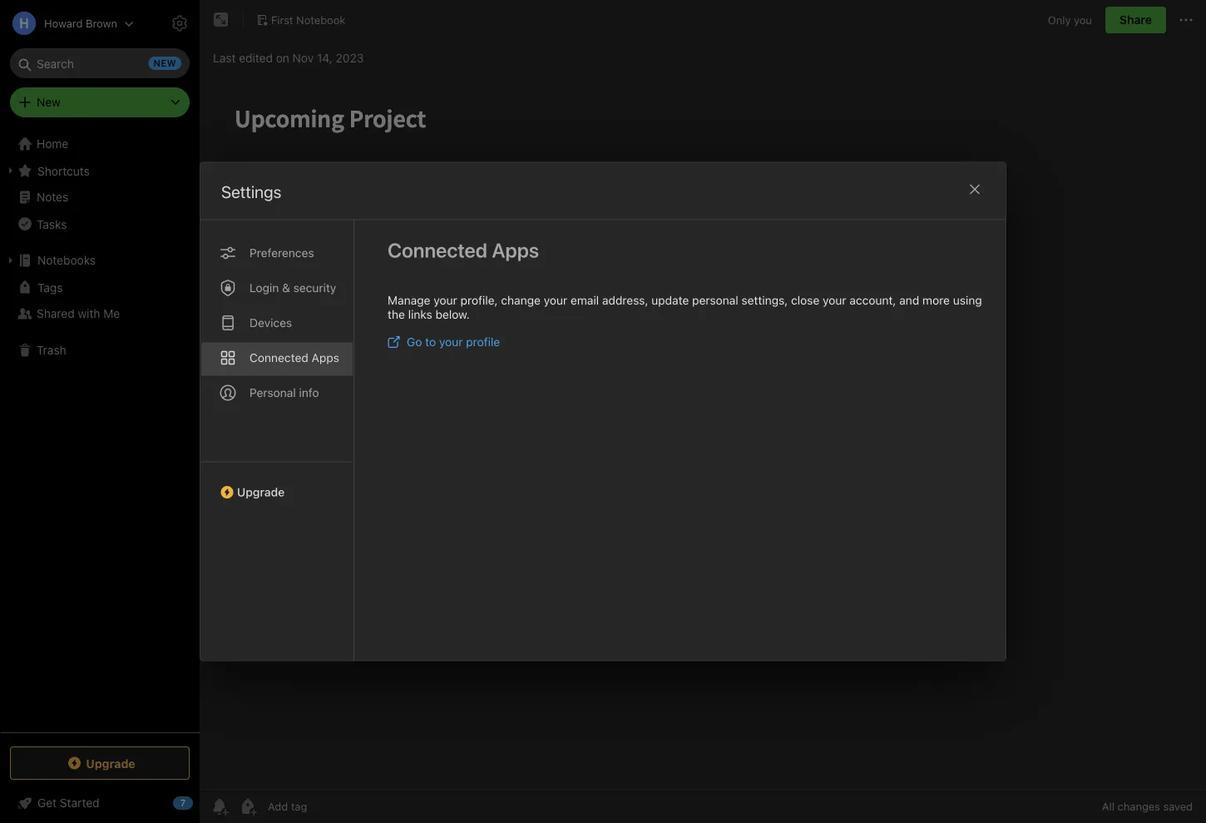Task type: vqa. For each thing, say whether or not it's contained in the screenshot.
expand tags icon
no



Task type: describe. For each thing, give the bounding box(es) containing it.
edited
[[239, 51, 273, 65]]

changes
[[1118, 800, 1161, 813]]

add a reminder image
[[210, 796, 230, 816]]

Search text field
[[22, 48, 178, 78]]

trash
[[37, 343, 66, 357]]

your right close
[[823, 293, 847, 307]]

and
[[900, 293, 920, 307]]

notes
[[37, 190, 68, 204]]

devices
[[250, 316, 292, 330]]

to
[[425, 335, 436, 349]]

login & security
[[250, 281, 336, 295]]

shared
[[37, 307, 75, 320]]

tags button
[[0, 274, 199, 300]]

home
[[37, 137, 68, 151]]

profile,
[[461, 293, 498, 307]]

1 vertical spatial apps
[[312, 351, 339, 365]]

home link
[[0, 131, 200, 157]]

first notebook
[[271, 13, 346, 26]]

trash link
[[0, 337, 199, 364]]

go
[[407, 335, 422, 349]]

address,
[[602, 293, 649, 307]]

1 horizontal spatial apps
[[492, 238, 539, 262]]

1 horizontal spatial connected apps
[[388, 238, 539, 262]]

you
[[1075, 14, 1093, 26]]

14,
[[317, 51, 333, 65]]

security
[[294, 281, 336, 295]]

last
[[213, 51, 236, 65]]

change
[[501, 293, 541, 307]]

personal
[[693, 293, 739, 307]]

tasks
[[37, 217, 67, 231]]

1 horizontal spatial connected
[[388, 238, 488, 262]]

manage
[[388, 293, 431, 307]]

0 horizontal spatial connected
[[250, 351, 309, 365]]

close image
[[965, 179, 985, 199]]

info
[[299, 386, 319, 399]]

2023
[[336, 51, 364, 65]]

the
[[388, 308, 405, 321]]

tree containing home
[[0, 131, 200, 732]]

profile
[[466, 335, 500, 349]]

account,
[[850, 293, 897, 307]]

nov
[[293, 51, 314, 65]]

on
[[276, 51, 290, 65]]

close
[[792, 293, 820, 307]]

expand notebooks image
[[4, 254, 17, 267]]

below.
[[436, 308, 470, 321]]

using
[[954, 293, 983, 307]]

your right to
[[439, 335, 463, 349]]

go to your profile button
[[388, 335, 500, 349]]

all
[[1103, 800, 1115, 813]]

new button
[[10, 87, 190, 117]]

shared with me
[[37, 307, 120, 320]]



Task type: locate. For each thing, give the bounding box(es) containing it.
new
[[37, 95, 61, 109]]

go to your profile
[[407, 335, 500, 349]]

1 vertical spatial connected apps
[[250, 351, 339, 365]]

update
[[652, 293, 689, 307]]

links
[[408, 308, 433, 321]]

with
[[78, 307, 100, 320]]

1 horizontal spatial upgrade
[[237, 485, 285, 499]]

settings
[[221, 182, 282, 201]]

Note Editor text field
[[200, 80, 1207, 789]]

preferences
[[250, 246, 314, 260]]

upgrade button
[[201, 461, 354, 506], [10, 747, 190, 780]]

shortcuts
[[37, 164, 90, 177]]

1 horizontal spatial upgrade button
[[201, 461, 354, 506]]

share
[[1120, 13, 1153, 27]]

only you
[[1049, 14, 1093, 26]]

your left email
[[544, 293, 568, 307]]

connected apps up 'personal info'
[[250, 351, 339, 365]]

1 vertical spatial connected
[[250, 351, 309, 365]]

connected apps up profile,
[[388, 238, 539, 262]]

0 vertical spatial connected apps
[[388, 238, 539, 262]]

notebook
[[296, 13, 346, 26]]

tab list containing preferences
[[201, 220, 355, 660]]

first
[[271, 13, 293, 26]]

&
[[282, 281, 290, 295]]

email
[[571, 293, 599, 307]]

last edited on nov 14, 2023
[[213, 51, 364, 65]]

notes link
[[0, 184, 199, 211]]

tab list
[[201, 220, 355, 660]]

0 horizontal spatial upgrade button
[[10, 747, 190, 780]]

connected up 'manage'
[[388, 238, 488, 262]]

0 vertical spatial apps
[[492, 238, 539, 262]]

me
[[103, 307, 120, 320]]

all changes saved
[[1103, 800, 1193, 813]]

note window element
[[200, 0, 1207, 823]]

manage your profile, change your email address, update personal settings, close your account, and more using the links below.
[[388, 293, 983, 321]]

connected
[[388, 238, 488, 262], [250, 351, 309, 365]]

expand note image
[[211, 10, 231, 30]]

tasks button
[[0, 211, 199, 237]]

0 horizontal spatial apps
[[312, 351, 339, 365]]

tree
[[0, 131, 200, 732]]

saved
[[1164, 800, 1193, 813]]

0 horizontal spatial upgrade
[[86, 756, 135, 770]]

your
[[434, 293, 458, 307], [544, 293, 568, 307], [823, 293, 847, 307], [439, 335, 463, 349]]

None search field
[[22, 48, 178, 78]]

apps
[[492, 238, 539, 262], [312, 351, 339, 365]]

shared with me link
[[0, 300, 199, 327]]

add tag image
[[238, 796, 258, 816]]

personal info
[[250, 386, 319, 399]]

0 vertical spatial connected
[[388, 238, 488, 262]]

only
[[1049, 14, 1072, 26]]

shortcuts button
[[0, 157, 199, 184]]

0 vertical spatial upgrade button
[[201, 461, 354, 506]]

share button
[[1106, 7, 1167, 33]]

0 vertical spatial upgrade
[[237, 485, 285, 499]]

more
[[923, 293, 950, 307]]

apps up change in the left top of the page
[[492, 238, 539, 262]]

apps up info
[[312, 351, 339, 365]]

your up the below.
[[434, 293, 458, 307]]

tags
[[37, 280, 63, 294]]

notebooks link
[[0, 247, 199, 274]]

connected up 'personal info'
[[250, 351, 309, 365]]

notebooks
[[37, 253, 96, 267]]

login
[[250, 281, 279, 295]]

upgrade
[[237, 485, 285, 499], [86, 756, 135, 770]]

personal
[[250, 386, 296, 399]]

connected apps
[[388, 238, 539, 262], [250, 351, 339, 365]]

settings,
[[742, 293, 788, 307]]

1 vertical spatial upgrade
[[86, 756, 135, 770]]

0 horizontal spatial connected apps
[[250, 351, 339, 365]]

settings image
[[170, 13, 190, 33]]

1 vertical spatial upgrade button
[[10, 747, 190, 780]]

first notebook button
[[251, 8, 351, 32]]



